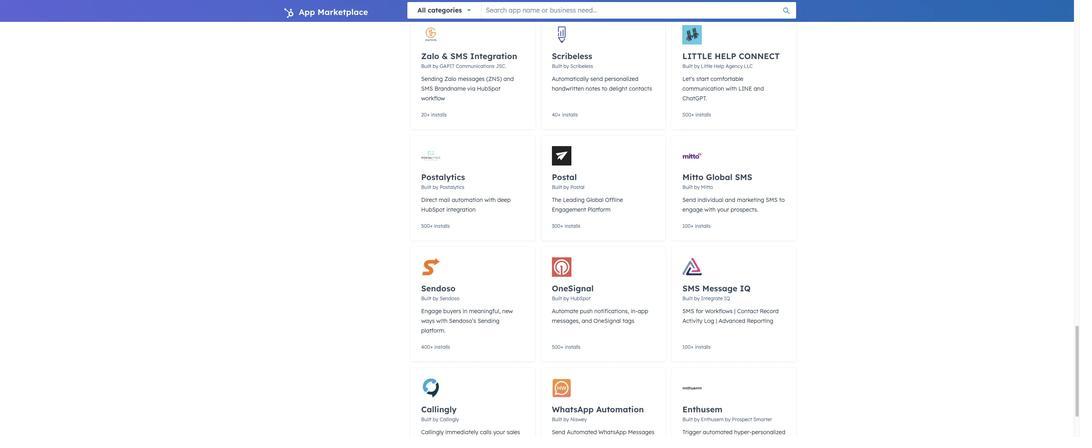 Task type: vqa. For each thing, say whether or not it's contained in the screenshot.


Task type: locate. For each thing, give the bounding box(es) containing it.
deep
[[497, 196, 511, 204]]

and right line
[[754, 85, 764, 92]]

sendoso's
[[449, 318, 476, 325]]

1 horizontal spatial to
[[779, 196, 785, 204]]

sms for workflows | contact record activity log | advanced reporting
[[683, 308, 779, 325]]

2 horizontal spatial 500
[[683, 112, 691, 118]]

engage
[[421, 308, 442, 315]]

mitto
[[683, 172, 704, 182], [701, 184, 713, 190]]

by left little
[[694, 63, 700, 69]]

1 horizontal spatial hubspot
[[477, 85, 501, 92]]

integration
[[446, 206, 476, 213]]

your
[[717, 206, 729, 213], [493, 429, 505, 436]]

line
[[739, 85, 752, 92]]

onesignal built by hubspot
[[552, 284, 594, 302]]

automated
[[567, 429, 597, 436]]

notifications,
[[594, 308, 629, 315]]

postalytics built by postalytics
[[421, 172, 465, 190]]

engage buyers in meaningful, new ways with sendoso's sending platform.
[[421, 308, 513, 335]]

1 vertical spatial hubspot
[[421, 206, 445, 213]]

little
[[701, 63, 713, 69]]

40 + installs
[[552, 112, 578, 118]]

installs right 20
[[431, 112, 447, 118]]

1 horizontal spatial personalized
[[752, 429, 786, 436]]

with inside send individual and marketing sms to engage with your prospects.
[[705, 206, 716, 213]]

1 vertical spatial 500
[[421, 223, 430, 229]]

built inside callingly built by callingly
[[421, 417, 431, 423]]

0 vertical spatial 100
[[683, 223, 691, 229]]

| up advanced
[[734, 308, 736, 315]]

by up direct
[[433, 184, 438, 190]]

send
[[590, 75, 603, 83]]

0 horizontal spatial send
[[552, 429, 565, 436]]

0 horizontal spatial whatsapp
[[552, 405, 594, 415]]

reporting
[[747, 318, 773, 325]]

and down the push
[[582, 318, 592, 325]]

1 horizontal spatial |
[[734, 308, 736, 315]]

with left deep
[[485, 196, 496, 204]]

onesignal down notifications,
[[594, 318, 621, 325]]

sending down the meaningful,
[[478, 318, 500, 325]]

installs right 400
[[434, 344, 450, 350]]

0 vertical spatial to
[[602, 85, 607, 92]]

whatsapp inside whatsapp automation built by niswey
[[552, 405, 594, 415]]

1 horizontal spatial zalo
[[445, 75, 456, 83]]

+ down the activity
[[691, 344, 694, 350]]

500 + installs for onesignal
[[552, 344, 581, 350]]

0 horizontal spatial hubspot
[[421, 206, 445, 213]]

activity
[[683, 318, 703, 325]]

sms up the activity
[[683, 308, 694, 315]]

send inside send automated whatsapp messages
[[552, 429, 565, 436]]

automate push notifications, in-app messages, and onesignal tags
[[552, 308, 648, 325]]

0 horizontal spatial iq
[[724, 296, 730, 302]]

iq down message
[[724, 296, 730, 302]]

1 vertical spatial sending
[[478, 318, 500, 325]]

scribeless
[[552, 51, 592, 61], [570, 63, 593, 69]]

2 horizontal spatial 500 + installs
[[683, 112, 711, 118]]

+ down platform.
[[430, 344, 433, 350]]

100
[[683, 223, 691, 229], [683, 344, 691, 350]]

to right marketing
[[779, 196, 785, 204]]

and up 'prospects.'
[[725, 196, 735, 204]]

with down the comfortable
[[726, 85, 737, 92]]

in-
[[631, 308, 638, 315]]

offline
[[605, 196, 623, 204]]

whatsapp down whatsapp automation built by niswey
[[599, 429, 627, 436]]

500 down chatgpt.
[[683, 112, 691, 118]]

sending inside the engage buyers in meaningful, new ways with sendoso's sending platform.
[[478, 318, 500, 325]]

ways
[[421, 318, 435, 325]]

personalized up 'delight'
[[605, 75, 639, 83]]

sms right marketing
[[766, 196, 778, 204]]

1 horizontal spatial send
[[683, 196, 696, 204]]

for
[[696, 308, 704, 315]]

to inside automatically send personalized handwritten notes to delight contacts
[[602, 85, 607, 92]]

400
[[421, 344, 430, 350]]

chatgpt.
[[683, 95, 707, 102]]

1 vertical spatial your
[[493, 429, 505, 436]]

onesignal
[[552, 284, 594, 294], [594, 318, 621, 325]]

scribeless built by scribeless
[[552, 51, 593, 69]]

sending
[[421, 75, 443, 83], [478, 318, 500, 325]]

help
[[714, 63, 724, 69]]

sales
[[507, 429, 520, 436]]

+ down workflow
[[427, 112, 430, 118]]

2 horizontal spatial hubspot
[[570, 296, 591, 302]]

built inside little help connect built by little help agency llc
[[683, 63, 693, 69]]

+ for mitto
[[691, 223, 694, 229]]

by up engage
[[433, 296, 438, 302]]

direct mail automation with deep hubspot integration
[[421, 196, 511, 213]]

1 vertical spatial send
[[552, 429, 565, 436]]

personalized down smarter
[[752, 429, 786, 436]]

installs for little
[[696, 112, 711, 118]]

sending inside sending zalo messages (zns) and sms brandname via hubspot workflow
[[421, 75, 443, 83]]

1 horizontal spatial global
[[706, 172, 733, 182]]

1 horizontal spatial your
[[717, 206, 729, 213]]

send inside send individual and marketing sms to engage with your prospects.
[[683, 196, 696, 204]]

100 + installs down the activity
[[683, 344, 711, 350]]

installs for onesignal
[[565, 344, 581, 350]]

1 vertical spatial global
[[586, 196, 604, 204]]

0 horizontal spatial |
[[716, 318, 717, 325]]

0 vertical spatial iq
[[740, 284, 751, 294]]

app
[[299, 7, 315, 17]]

1 vertical spatial 500 + installs
[[421, 223, 450, 229]]

1 vertical spatial 100
[[683, 344, 691, 350]]

0 vertical spatial callingly
[[421, 405, 457, 415]]

0 horizontal spatial 500 + installs
[[421, 223, 450, 229]]

0 vertical spatial 500 + installs
[[683, 112, 711, 118]]

installs down "messages,"
[[565, 344, 581, 350]]

by up automatically
[[564, 63, 569, 69]]

500 + installs down direct
[[421, 223, 450, 229]]

1 horizontal spatial 500
[[552, 344, 561, 350]]

to
[[602, 85, 607, 92], [779, 196, 785, 204]]

| right the log
[[716, 318, 717, 325]]

by up automate
[[564, 296, 569, 302]]

automated
[[703, 429, 733, 436]]

sending up workflow
[[421, 75, 443, 83]]

100 + installs for sms
[[683, 344, 711, 350]]

+ for postal
[[560, 223, 563, 229]]

2 vertical spatial hubspot
[[570, 296, 591, 302]]

installs down chatgpt.
[[696, 112, 711, 118]]

callingly inside 'callingly immediately calls your sales'
[[421, 429, 444, 436]]

the leading global offline engagement platform
[[552, 196, 623, 213]]

installs down engage
[[695, 223, 711, 229]]

+ for sms
[[691, 344, 694, 350]]

with up platform.
[[436, 318, 448, 325]]

log
[[704, 318, 714, 325]]

by left prospect
[[725, 417, 731, 423]]

0 vertical spatial onesignal
[[552, 284, 594, 294]]

0 horizontal spatial zalo
[[421, 51, 439, 61]]

sms inside zalo & sms integration built by gapit communications jsc.
[[450, 51, 468, 61]]

300
[[552, 223, 560, 229]]

your inside send individual and marketing sms to engage with your prospects.
[[717, 206, 729, 213]]

to inside send individual and marketing sms to engage with your prospects.
[[779, 196, 785, 204]]

+ down chatgpt.
[[691, 112, 694, 118]]

&
[[442, 51, 448, 61]]

sendoso up engage
[[421, 284, 456, 294]]

500 down direct
[[421, 223, 430, 229]]

and right the (zns)
[[504, 75, 514, 83]]

sms inside mitto global sms built by mitto
[[735, 172, 752, 182]]

sms inside send individual and marketing sms to engage with your prospects.
[[766, 196, 778, 204]]

installs right the 300
[[565, 223, 580, 229]]

1 100 + installs from the top
[[683, 223, 711, 229]]

zalo
[[421, 51, 439, 61], [445, 75, 456, 83]]

installs
[[431, 112, 447, 118], [562, 112, 578, 118], [696, 112, 711, 118], [434, 223, 450, 229], [565, 223, 580, 229], [695, 223, 711, 229], [434, 344, 450, 350], [565, 344, 581, 350], [695, 344, 711, 350]]

by up 'callingly immediately calls your sales' at the left of the page
[[433, 417, 438, 423]]

built inside postalytics built by postalytics
[[421, 184, 431, 190]]

2 vertical spatial 500
[[552, 344, 561, 350]]

zalo up brandname
[[445, 75, 456, 83]]

installs for mitto
[[695, 223, 711, 229]]

leading
[[563, 196, 585, 204]]

your right "calls"
[[493, 429, 505, 436]]

postal up the
[[552, 172, 577, 182]]

personalized
[[605, 75, 639, 83], [752, 429, 786, 436]]

installs for postal
[[565, 223, 580, 229]]

100 + installs down engage
[[683, 223, 711, 229]]

advanced
[[719, 318, 745, 325]]

hubspot up the push
[[570, 296, 591, 302]]

0 vertical spatial sending
[[421, 75, 443, 83]]

and
[[504, 75, 514, 83], [754, 85, 764, 92], [725, 196, 735, 204], [582, 318, 592, 325]]

0 horizontal spatial global
[[586, 196, 604, 204]]

built
[[421, 63, 431, 69], [552, 63, 562, 69], [683, 63, 693, 69], [421, 184, 431, 190], [552, 184, 562, 190], [683, 184, 693, 190], [421, 296, 431, 302], [552, 296, 562, 302], [683, 296, 693, 302], [421, 417, 431, 423], [552, 417, 562, 423], [683, 417, 693, 423]]

whatsapp
[[552, 405, 594, 415], [599, 429, 627, 436]]

help
[[715, 51, 736, 61]]

with down individual at the right top of the page
[[705, 206, 716, 213]]

2 vertical spatial callingly
[[421, 429, 444, 436]]

with inside let's start comfortable communication with line and chatgpt.
[[726, 85, 737, 92]]

by inside callingly built by callingly
[[433, 417, 438, 423]]

to right 'notes'
[[602, 85, 607, 92]]

0 horizontal spatial personalized
[[605, 75, 639, 83]]

by left gapit
[[433, 63, 438, 69]]

+ down engagement
[[560, 223, 563, 229]]

callingly for callingly immediately calls your sales
[[421, 429, 444, 436]]

500 for little
[[683, 112, 691, 118]]

sms up for
[[683, 284, 700, 294]]

500 + installs down "messages,"
[[552, 344, 581, 350]]

by inside scribeless built by scribeless
[[564, 63, 569, 69]]

1 vertical spatial to
[[779, 196, 785, 204]]

onesignal up automate
[[552, 284, 594, 294]]

hubspot down the (zns)
[[477, 85, 501, 92]]

built inside mitto global sms built by mitto
[[683, 184, 693, 190]]

500 + installs down chatgpt.
[[683, 112, 711, 118]]

100 down the activity
[[683, 344, 691, 350]]

0 horizontal spatial your
[[493, 429, 505, 436]]

by inside mitto global sms built by mitto
[[694, 184, 700, 190]]

0 vertical spatial 500
[[683, 112, 691, 118]]

llc
[[744, 63, 753, 69]]

500
[[683, 112, 691, 118], [421, 223, 430, 229], [552, 344, 561, 350]]

by inside postal built by postal
[[564, 184, 569, 190]]

+ down handwritten
[[558, 112, 561, 118]]

sendoso up "buyers"
[[440, 296, 460, 302]]

0 vertical spatial global
[[706, 172, 733, 182]]

callingly for callingly built by callingly
[[421, 405, 457, 415]]

zalo inside zalo & sms integration built by gapit communications jsc.
[[421, 51, 439, 61]]

by inside zalo & sms integration built by gapit communications jsc.
[[433, 63, 438, 69]]

0 vertical spatial 100 + installs
[[683, 223, 711, 229]]

+ for scribeless
[[558, 112, 561, 118]]

sms
[[450, 51, 468, 61], [421, 85, 433, 92], [735, 172, 752, 182], [766, 196, 778, 204], [683, 284, 700, 294], [683, 308, 694, 315]]

hubspot down direct
[[421, 206, 445, 213]]

installs down the log
[[695, 344, 711, 350]]

1 vertical spatial postalytics
[[440, 184, 464, 190]]

0 vertical spatial send
[[683, 196, 696, 204]]

1 vertical spatial 100 + installs
[[683, 344, 711, 350]]

and inside automate push notifications, in-app messages, and onesignal tags
[[582, 318, 592, 325]]

postal up leading
[[570, 184, 585, 190]]

40
[[552, 112, 558, 118]]

communication
[[683, 85, 724, 92]]

whatsapp up niswey
[[552, 405, 594, 415]]

1 vertical spatial personalized
[[752, 429, 786, 436]]

by up for
[[694, 296, 700, 302]]

global up the 'platform'
[[586, 196, 604, 204]]

2 vertical spatial 500 + installs
[[552, 344, 581, 350]]

100 for mitto
[[683, 223, 691, 229]]

new
[[502, 308, 513, 315]]

global inside the leading global offline engagement platform
[[586, 196, 604, 204]]

0 vertical spatial hubspot
[[477, 85, 501, 92]]

and inside send individual and marketing sms to engage with your prospects.
[[725, 196, 735, 204]]

agency
[[726, 63, 743, 69]]

2 100 from the top
[[683, 344, 691, 350]]

iq up contact
[[740, 284, 751, 294]]

installs for scribeless
[[562, 112, 578, 118]]

send for whatsapp
[[552, 429, 565, 436]]

send automated whatsapp messages
[[552, 429, 655, 437]]

0 vertical spatial personalized
[[605, 75, 639, 83]]

+ for onesignal
[[561, 344, 564, 350]]

platform.
[[421, 327, 446, 335]]

1 100 from the top
[[683, 223, 691, 229]]

1 vertical spatial onesignal
[[594, 318, 621, 325]]

send individual and marketing sms to engage with your prospects.
[[683, 196, 785, 213]]

enthusem up 'trigger'
[[683, 405, 723, 415]]

hubspot
[[477, 85, 501, 92], [421, 206, 445, 213], [570, 296, 591, 302]]

marketing
[[737, 196, 764, 204]]

100 for sms
[[683, 344, 691, 350]]

+ down "messages,"
[[561, 344, 564, 350]]

1 horizontal spatial sending
[[478, 318, 500, 325]]

by inside whatsapp automation built by niswey
[[564, 417, 569, 423]]

sms up marketing
[[735, 172, 752, 182]]

send left automated
[[552, 429, 565, 436]]

100 + installs for mitto
[[683, 223, 711, 229]]

zalo left the &
[[421, 51, 439, 61]]

0 horizontal spatial sending
[[421, 75, 443, 83]]

enthusem up automated
[[701, 417, 724, 423]]

500 down "messages,"
[[552, 344, 561, 350]]

20 + installs
[[421, 112, 447, 118]]

by up individual at the right top of the page
[[694, 184, 700, 190]]

by left niswey
[[564, 417, 569, 423]]

callingly
[[421, 405, 457, 415], [440, 417, 459, 423], [421, 429, 444, 436]]

global up individual at the right top of the page
[[706, 172, 733, 182]]

0 horizontal spatial to
[[602, 85, 607, 92]]

send up engage
[[683, 196, 696, 204]]

global
[[706, 172, 733, 182], [586, 196, 604, 204]]

1 vertical spatial zalo
[[445, 75, 456, 83]]

your down individual at the right top of the page
[[717, 206, 729, 213]]

sms up workflow
[[421, 85, 433, 92]]

0 vertical spatial enthusem
[[683, 405, 723, 415]]

0 horizontal spatial 500
[[421, 223, 430, 229]]

built inside sms message iq built by integrate iq
[[683, 296, 693, 302]]

+ down direct
[[430, 223, 433, 229]]

1 horizontal spatial 500 + installs
[[552, 344, 581, 350]]

1 vertical spatial whatsapp
[[599, 429, 627, 436]]

0 vertical spatial whatsapp
[[552, 405, 594, 415]]

enthusem built by enthusem by prospect smarter
[[683, 405, 772, 423]]

by up leading
[[564, 184, 569, 190]]

with
[[726, 85, 737, 92], [485, 196, 496, 204], [705, 206, 716, 213], [436, 318, 448, 325]]

sms right the &
[[450, 51, 468, 61]]

hubspot inside sending zalo messages (zns) and sms brandname via hubspot workflow
[[477, 85, 501, 92]]

0 vertical spatial your
[[717, 206, 729, 213]]

+ down engage
[[691, 223, 694, 229]]

100 down engage
[[683, 223, 691, 229]]

hyper-
[[734, 429, 752, 436]]

2 100 + installs from the top
[[683, 344, 711, 350]]

1 horizontal spatial whatsapp
[[599, 429, 627, 436]]

installs right 40
[[562, 112, 578, 118]]

1 vertical spatial |
[[716, 318, 717, 325]]

+
[[427, 112, 430, 118], [558, 112, 561, 118], [691, 112, 694, 118], [430, 223, 433, 229], [560, 223, 563, 229], [691, 223, 694, 229], [430, 344, 433, 350], [561, 344, 564, 350], [691, 344, 694, 350]]

installs down 'integration'
[[434, 223, 450, 229]]

0 vertical spatial scribeless
[[552, 51, 592, 61]]

installs for sms
[[695, 344, 711, 350]]

0 vertical spatial zalo
[[421, 51, 439, 61]]



Task type: describe. For each thing, give the bounding box(es) containing it.
by inside sendoso built by sendoso
[[433, 296, 438, 302]]

0 vertical spatial postalytics
[[421, 172, 465, 182]]

automation
[[452, 196, 483, 204]]

built inside sendoso built by sendoso
[[421, 296, 431, 302]]

workflow
[[421, 95, 445, 102]]

marketplace
[[318, 7, 368, 17]]

sms inside sending zalo messages (zns) and sms brandname via hubspot workflow
[[421, 85, 433, 92]]

trigger automated hyper-personalized
[[683, 429, 786, 437]]

delight
[[609, 85, 627, 92]]

built inside zalo & sms integration built by gapit communications jsc.
[[421, 63, 431, 69]]

all categories
[[418, 6, 462, 14]]

hubspot inside "direct mail automation with deep hubspot integration"
[[421, 206, 445, 213]]

push
[[580, 308, 593, 315]]

20
[[421, 112, 427, 118]]

niswey
[[570, 417, 587, 423]]

1 vertical spatial enthusem
[[701, 417, 724, 423]]

callingly immediately calls your sales
[[421, 429, 520, 437]]

personalized inside automatically send personalized handwritten notes to delight contacts
[[605, 75, 639, 83]]

and inside sending zalo messages (zns) and sms brandname via hubspot workflow
[[504, 75, 514, 83]]

brandname
[[435, 85, 466, 92]]

communications
[[456, 63, 495, 69]]

built inside postal built by postal
[[552, 184, 562, 190]]

1 horizontal spatial iq
[[740, 284, 751, 294]]

installs for sendoso
[[434, 344, 450, 350]]

300 + installs
[[552, 223, 580, 229]]

by inside little help connect built by little help agency llc
[[694, 63, 700, 69]]

mitto global sms built by mitto
[[683, 172, 752, 190]]

notes
[[586, 85, 600, 92]]

contact
[[737, 308, 758, 315]]

to for scribeless
[[602, 85, 607, 92]]

whatsapp inside send automated whatsapp messages
[[599, 429, 627, 436]]

all categories button
[[407, 2, 481, 19]]

0 vertical spatial |
[[734, 308, 736, 315]]

+ for zalo
[[427, 112, 430, 118]]

in
[[463, 308, 468, 315]]

zalo inside sending zalo messages (zns) and sms brandname via hubspot workflow
[[445, 75, 456, 83]]

400 + installs
[[421, 344, 450, 350]]

automate
[[552, 308, 578, 315]]

sending zalo messages (zns) and sms brandname via hubspot workflow
[[421, 75, 514, 102]]

500 for onesignal
[[552, 344, 561, 350]]

immediately
[[445, 429, 478, 436]]

by inside postalytics built by postalytics
[[433, 184, 438, 190]]

+ for postalytics
[[430, 223, 433, 229]]

let's start comfortable communication with line and chatgpt.
[[683, 75, 764, 102]]

messages
[[628, 429, 655, 436]]

little
[[683, 51, 712, 61]]

built inside the enthusem built by enthusem by prospect smarter
[[683, 417, 693, 423]]

trigger
[[683, 429, 701, 436]]

app
[[638, 308, 648, 315]]

0 vertical spatial mitto
[[683, 172, 704, 182]]

built inside scribeless built by scribeless
[[552, 63, 562, 69]]

(zns)
[[486, 75, 502, 83]]

to for mitto global sms
[[779, 196, 785, 204]]

1 vertical spatial iq
[[724, 296, 730, 302]]

built inside onesignal built by hubspot
[[552, 296, 562, 302]]

gapit
[[440, 63, 455, 69]]

connect
[[739, 51, 780, 61]]

500 + installs for postalytics
[[421, 223, 450, 229]]

engagement
[[552, 206, 586, 213]]

workflows
[[705, 308, 733, 315]]

direct
[[421, 196, 437, 204]]

the
[[552, 196, 561, 204]]

tags
[[623, 318, 634, 325]]

postal built by postal
[[552, 172, 585, 190]]

your inside 'callingly immediately calls your sales'
[[493, 429, 505, 436]]

1 vertical spatial sendoso
[[440, 296, 460, 302]]

automatically send personalized handwritten notes to delight contacts
[[552, 75, 652, 92]]

contacts
[[629, 85, 652, 92]]

engage
[[683, 206, 703, 213]]

comfortable
[[711, 75, 743, 83]]

+ for little
[[691, 112, 694, 118]]

0 vertical spatial sendoso
[[421, 284, 456, 294]]

postalytics inside postalytics built by postalytics
[[440, 184, 464, 190]]

via
[[467, 85, 475, 92]]

Search app name or business need... search field
[[481, 2, 796, 18]]

callingly built by callingly
[[421, 405, 459, 423]]

prospect
[[732, 417, 752, 423]]

message
[[702, 284, 738, 294]]

personalized inside the trigger automated hyper-personalized
[[752, 429, 786, 436]]

all
[[418, 6, 426, 14]]

+ for sendoso
[[430, 344, 433, 350]]

integrate
[[701, 296, 723, 302]]

messages
[[458, 75, 485, 83]]

start
[[696, 75, 709, 83]]

installs for zalo
[[431, 112, 447, 118]]

buyers
[[443, 308, 461, 315]]

1 vertical spatial postal
[[570, 184, 585, 190]]

1 vertical spatial mitto
[[701, 184, 713, 190]]

sendoso built by sendoso
[[421, 284, 460, 302]]

by inside sms message iq built by integrate iq
[[694, 296, 700, 302]]

handwritten
[[552, 85, 584, 92]]

by inside onesignal built by hubspot
[[564, 296, 569, 302]]

by up 'trigger'
[[694, 417, 700, 423]]

prospects.
[[731, 206, 758, 213]]

messages,
[[552, 318, 580, 325]]

with inside "direct mail automation with deep hubspot integration"
[[485, 196, 496, 204]]

sms inside sms message iq built by integrate iq
[[683, 284, 700, 294]]

500 + installs for little help connect
[[683, 112, 711, 118]]

let's
[[683, 75, 695, 83]]

individual
[[698, 196, 724, 204]]

1 vertical spatial callingly
[[440, 417, 459, 423]]

installs for postalytics
[[434, 223, 450, 229]]

onesignal inside automate push notifications, in-app messages, and onesignal tags
[[594, 318, 621, 325]]

jsc.
[[496, 63, 506, 69]]

whatsapp automation built by niswey
[[552, 405, 644, 423]]

sms inside sms for workflows | contact record activity log | advanced reporting
[[683, 308, 694, 315]]

record
[[760, 308, 779, 315]]

mail
[[439, 196, 450, 204]]

0 vertical spatial postal
[[552, 172, 577, 182]]

platform
[[588, 206, 611, 213]]

built inside whatsapp automation built by niswey
[[552, 417, 562, 423]]

and inside let's start comfortable communication with line and chatgpt.
[[754, 85, 764, 92]]

with inside the engage buyers in meaningful, new ways with sendoso's sending platform.
[[436, 318, 448, 325]]

sms message iq built by integrate iq
[[683, 284, 751, 302]]

app marketplace
[[299, 7, 368, 17]]

hubspot inside onesignal built by hubspot
[[570, 296, 591, 302]]

meaningful,
[[469, 308, 501, 315]]

automation
[[596, 405, 644, 415]]

calls
[[480, 429, 492, 436]]

send for mitto
[[683, 196, 696, 204]]

integration
[[470, 51, 517, 61]]

global inside mitto global sms built by mitto
[[706, 172, 733, 182]]

smarter
[[754, 417, 772, 423]]

500 for postalytics
[[421, 223, 430, 229]]

1 vertical spatial scribeless
[[570, 63, 593, 69]]



